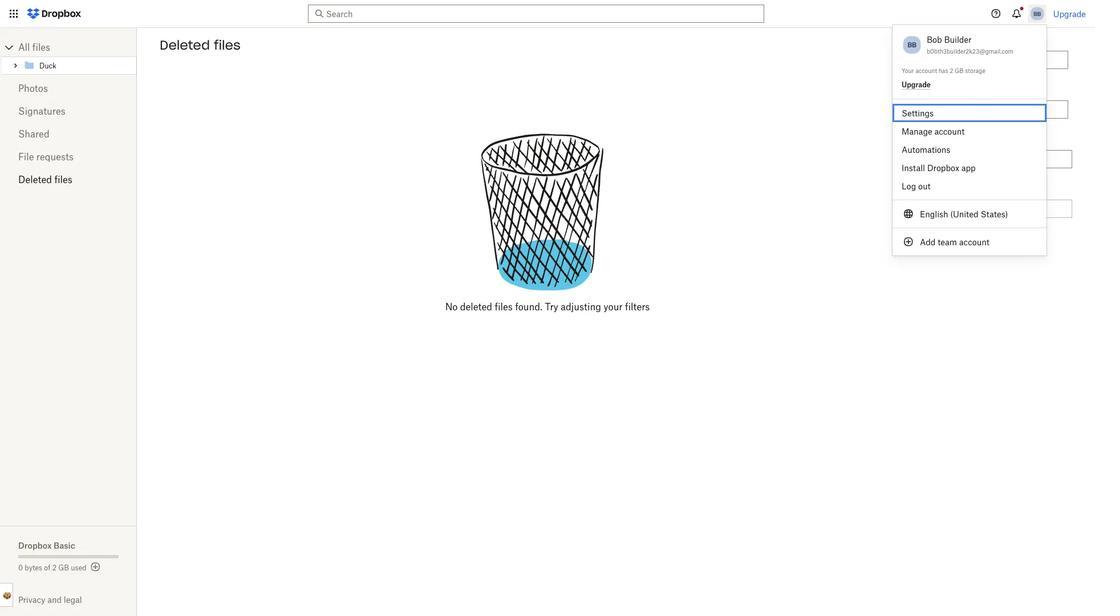 Task type: describe. For each thing, give the bounding box(es) containing it.
add
[[921, 237, 936, 247]]

install
[[902, 163, 926, 173]]

To date text field
[[977, 103, 1062, 116]]

your account has 2 gb storage
[[902, 67, 986, 74]]

shared
[[18, 128, 49, 140]]

your
[[604, 301, 623, 313]]

manage account
[[902, 126, 965, 136]]

file
[[18, 151, 34, 162]]

photos
[[18, 83, 48, 94]]

log out link
[[893, 177, 1047, 195]]

states)
[[981, 209, 1009, 219]]

requests
[[36, 151, 74, 162]]

automations link
[[893, 140, 1047, 159]]

global header element
[[0, 0, 1096, 28]]

your
[[902, 67, 915, 74]]

add team account
[[921, 237, 990, 247]]

app
[[962, 163, 976, 173]]

2 for of
[[52, 564, 57, 572]]

from
[[959, 35, 976, 44]]

all
[[18, 42, 30, 53]]

deleted by
[[959, 134, 994, 143]]

english
[[921, 209, 949, 219]]

team
[[938, 237, 958, 247]]

account for your
[[916, 67, 938, 74]]

settings
[[902, 108, 934, 118]]

file requests link
[[18, 146, 119, 168]]

log
[[902, 181, 917, 191]]

of
[[44, 564, 51, 572]]

from date
[[959, 35, 992, 44]]

privacy and legal link
[[18, 595, 137, 605]]

out
[[919, 181, 931, 191]]

all files
[[18, 42, 50, 53]]

add team account link
[[893, 233, 1047, 251]]

files inside tree
[[32, 42, 50, 53]]

and
[[47, 595, 62, 605]]

upgrade link
[[1054, 9, 1087, 19]]

privacy and legal
[[18, 595, 82, 605]]

0 bytes of 2 gb used
[[18, 564, 87, 572]]

bob
[[928, 35, 943, 44]]

shared link
[[18, 123, 119, 146]]

settings link
[[893, 104, 1047, 122]]

all files tree
[[2, 38, 137, 75]]

adjusting
[[561, 301, 602, 313]]

(united
[[951, 209, 979, 219]]

signatures link
[[18, 100, 119, 123]]

manage account link
[[893, 122, 1047, 140]]

builder
[[945, 35, 972, 44]]



Task type: locate. For each thing, give the bounding box(es) containing it.
storage
[[966, 67, 986, 74]]

0 vertical spatial deleted
[[160, 37, 210, 53]]

bytes
[[25, 564, 42, 572]]

upgrade right account menu image
[[1054, 9, 1087, 19]]

2 right has
[[950, 67, 954, 74]]

bob builder b0bth3builder2k23@gmail.com
[[928, 35, 1014, 55]]

1 vertical spatial deleted files
[[18, 174, 72, 185]]

account right the team
[[960, 237, 990, 247]]

account left has
[[916, 67, 938, 74]]

account for manage
[[935, 126, 965, 136]]

files
[[214, 37, 241, 53], [32, 42, 50, 53], [54, 174, 72, 185], [495, 301, 513, 313]]

account inside "link"
[[935, 126, 965, 136]]

0 vertical spatial account
[[916, 67, 938, 74]]

0 horizontal spatial gb
[[58, 564, 69, 572]]

0 horizontal spatial upgrade
[[902, 80, 931, 89]]

account
[[916, 67, 938, 74], [935, 126, 965, 136], [960, 237, 990, 247]]

dropbox
[[928, 163, 960, 173], [18, 541, 52, 551]]

privacy
[[18, 595, 45, 605]]

english (united states)
[[921, 209, 1009, 219]]

0
[[18, 564, 23, 572]]

gb for storage
[[956, 67, 964, 74]]

2 right of
[[52, 564, 57, 572]]

basic
[[54, 541, 75, 551]]

1 vertical spatial gb
[[58, 564, 69, 572]]

deleted files
[[160, 37, 241, 53], [18, 174, 72, 185]]

gb
[[956, 67, 964, 74], [58, 564, 69, 572]]

automations
[[902, 145, 951, 154]]

1 vertical spatial deleted
[[959, 134, 984, 143]]

has
[[939, 67, 949, 74]]

all files link
[[18, 38, 137, 57]]

date
[[978, 35, 992, 44]]

english (united states) menu item
[[893, 205, 1047, 223]]

0 horizontal spatial 2
[[52, 564, 57, 572]]

photos link
[[18, 77, 119, 100]]

gb right has
[[956, 67, 964, 74]]

file requests
[[18, 151, 74, 162]]

log out
[[902, 181, 931, 191]]

2 vertical spatial deleted
[[18, 174, 52, 185]]

legal
[[64, 595, 82, 605]]

get more space image
[[89, 561, 103, 574]]

signatures
[[18, 106, 66, 117]]

bb button
[[902, 33, 923, 57]]

account up automations link
[[935, 126, 965, 136]]

1 vertical spatial upgrade
[[902, 80, 931, 89]]

deleted
[[160, 37, 210, 53], [959, 134, 984, 143], [18, 174, 52, 185]]

used
[[71, 564, 87, 572]]

1 horizontal spatial deleted
[[160, 37, 210, 53]]

dropbox up bytes
[[18, 541, 52, 551]]

install dropbox app
[[902, 163, 976, 173]]

by
[[986, 134, 994, 143]]

0 vertical spatial gb
[[956, 67, 964, 74]]

b0bth3builder2k23@gmail.com
[[928, 48, 1014, 55]]

1 horizontal spatial upgrade
[[1054, 9, 1087, 19]]

upgrade down your
[[902, 80, 931, 89]]

deleted files inside deleted files link
[[18, 174, 72, 185]]

2 for has
[[950, 67, 954, 74]]

manage
[[902, 126, 933, 136]]

0 vertical spatial dropbox
[[928, 163, 960, 173]]

2 vertical spatial account
[[960, 237, 990, 247]]

account menu image
[[1029, 5, 1047, 23]]

upgrade
[[1054, 9, 1087, 19], [902, 80, 931, 89]]

filters
[[626, 301, 650, 313]]

1 vertical spatial 2
[[52, 564, 57, 572]]

From date text field
[[977, 54, 1062, 66]]

no
[[446, 301, 458, 313]]

0 horizontal spatial dropbox
[[18, 541, 52, 551]]

found.
[[516, 301, 543, 313]]

0 horizontal spatial deleted
[[18, 174, 52, 185]]

choose a language: image
[[902, 207, 916, 221]]

gb for used
[[58, 564, 69, 572]]

try
[[545, 301, 559, 313]]

2
[[950, 67, 954, 74], [52, 564, 57, 572]]

1 horizontal spatial deleted files
[[160, 37, 241, 53]]

deleted
[[460, 301, 493, 313]]

2 horizontal spatial deleted
[[959, 134, 984, 143]]

0 vertical spatial deleted files
[[160, 37, 241, 53]]

1 vertical spatial dropbox
[[18, 541, 52, 551]]

dropbox down automations
[[928, 163, 960, 173]]

dropbox basic
[[18, 541, 75, 551]]

upgrade button
[[902, 80, 931, 90]]

upgrade inside "global header" element
[[1054, 9, 1087, 19]]

1 horizontal spatial dropbox
[[928, 163, 960, 173]]

1 horizontal spatial gb
[[956, 67, 964, 74]]

1 horizontal spatial 2
[[950, 67, 954, 74]]

1 vertical spatial account
[[935, 126, 965, 136]]

0 vertical spatial upgrade
[[1054, 9, 1087, 19]]

0 vertical spatial 2
[[950, 67, 954, 74]]

dropbox logo - go to the homepage image
[[23, 5, 85, 23]]

0 horizontal spatial deleted files
[[18, 174, 72, 185]]

no deleted files found. try adjusting your filters
[[446, 301, 650, 313]]

bb
[[908, 41, 917, 49]]

deleted files link
[[18, 168, 119, 191]]

gb left used
[[58, 564, 69, 572]]



Task type: vqa. For each thing, say whether or not it's contained in the screenshot.
1st Expand folder icon from the top of the / contents list
no



